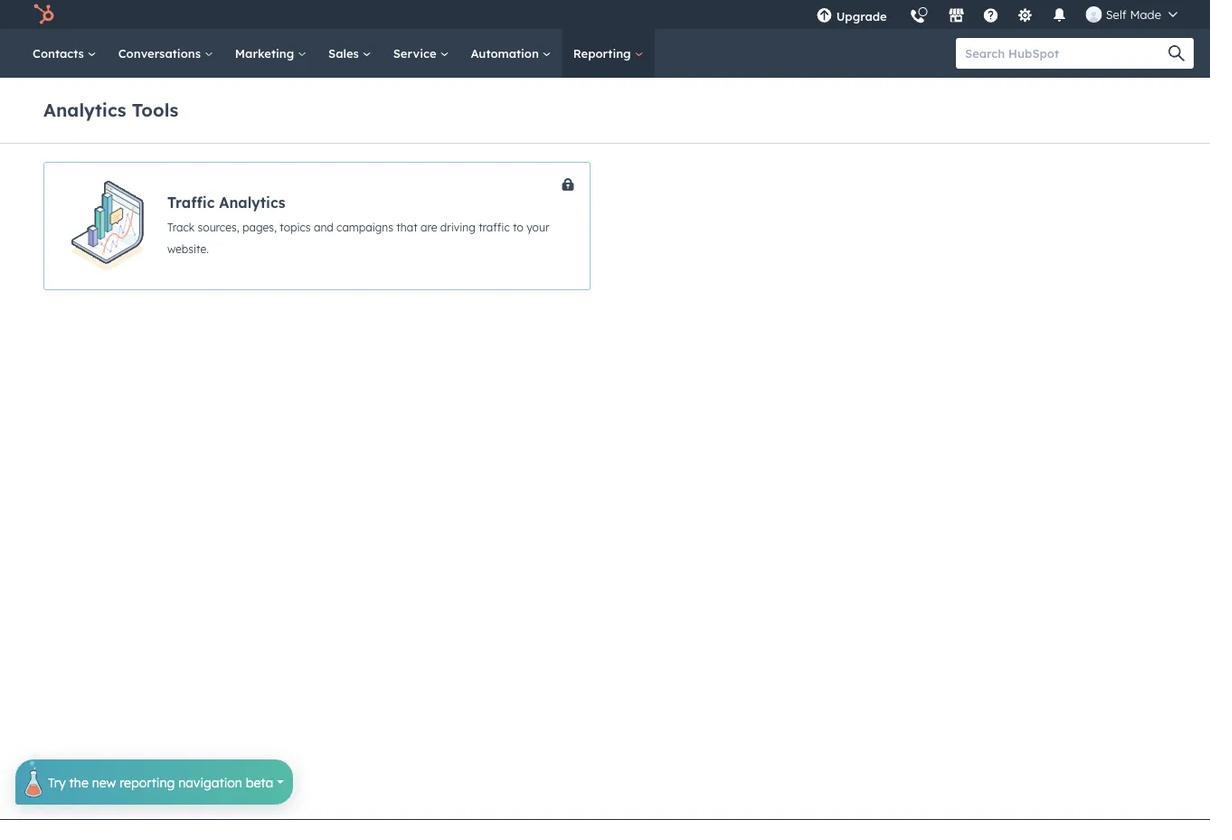 Task type: vqa. For each thing, say whether or not it's contained in the screenshot.
'Directory'
no



Task type: describe. For each thing, give the bounding box(es) containing it.
reporting
[[120, 774, 175, 790]]

the
[[69, 774, 88, 790]]

new
[[92, 774, 116, 790]]

contacts
[[33, 46, 87, 61]]

topics
[[280, 221, 311, 234]]

0 vertical spatial analytics
[[43, 98, 126, 121]]

hubspot link
[[22, 4, 68, 25]]

upgrade image
[[816, 8, 833, 24]]

notifications image
[[1052, 8, 1068, 24]]

and
[[314, 221, 334, 234]]

settings image
[[1017, 8, 1034, 24]]

settings link
[[1006, 0, 1044, 29]]

conversations
[[118, 46, 204, 61]]

sales link
[[318, 29, 382, 78]]

help button
[[976, 0, 1006, 29]]

tools
[[132, 98, 178, 121]]

Search HubSpot search field
[[956, 38, 1178, 69]]

reporting
[[573, 46, 634, 61]]

are
[[421, 221, 437, 234]]

automation
[[471, 46, 542, 61]]

upgrade
[[836, 9, 887, 24]]

marketplaces button
[[938, 0, 976, 29]]

ruby anderson image
[[1086, 6, 1102, 23]]

driving
[[440, 221, 476, 234]]

none checkbox containing traffic analytics
[[43, 162, 591, 290]]

service
[[393, 46, 440, 61]]

marketplaces image
[[949, 8, 965, 24]]

automation link
[[460, 29, 562, 78]]

notifications button
[[1044, 0, 1075, 29]]

help image
[[983, 8, 999, 24]]

analytics inside traffic analytics track sources, pages, topics and campaigns that are driving traffic to your website.
[[219, 194, 285, 212]]

traffic analytics track sources, pages, topics and campaigns that are driving traffic to your website.
[[167, 194, 549, 256]]

sales
[[328, 46, 362, 61]]

self
[[1106, 7, 1127, 22]]

to
[[513, 221, 524, 234]]



Task type: locate. For each thing, give the bounding box(es) containing it.
0 horizontal spatial analytics
[[43, 98, 126, 121]]

track
[[167, 221, 195, 234]]

calling icon image
[[910, 9, 926, 25]]

conversations link
[[107, 29, 224, 78]]

menu containing self made
[[806, 0, 1189, 36]]

menu
[[806, 0, 1189, 36]]

calling icon button
[[902, 2, 933, 28]]

service link
[[382, 29, 460, 78]]

beta
[[246, 774, 273, 790]]

try the new reporting navigation beta button
[[15, 753, 293, 805]]

traffic
[[167, 194, 215, 212]]

marketing link
[[224, 29, 318, 78]]

try
[[48, 774, 66, 790]]

pages,
[[242, 221, 277, 234]]

website.
[[167, 242, 209, 256]]

search button
[[1160, 38, 1194, 69]]

None checkbox
[[43, 162, 591, 290]]

traffic
[[479, 221, 510, 234]]

self made button
[[1075, 0, 1189, 29]]

your
[[527, 221, 549, 234]]

marketing
[[235, 46, 298, 61]]

self made
[[1106, 7, 1161, 22]]

analytics up pages,
[[219, 194, 285, 212]]

that
[[397, 221, 418, 234]]

1 vertical spatial analytics
[[219, 194, 285, 212]]

navigation
[[178, 774, 242, 790]]

campaigns
[[337, 221, 393, 234]]

1 horizontal spatial analytics
[[219, 194, 285, 212]]

try the new reporting navigation beta
[[48, 774, 273, 790]]

contacts link
[[22, 29, 107, 78]]

sources,
[[198, 221, 239, 234]]

made
[[1130, 7, 1161, 22]]

analytics
[[43, 98, 126, 121], [219, 194, 285, 212]]

hubspot image
[[33, 4, 54, 25]]

search image
[[1169, 45, 1185, 62]]

analytics down contacts link
[[43, 98, 126, 121]]

analytics tools
[[43, 98, 178, 121]]

reporting link
[[562, 29, 654, 78]]



